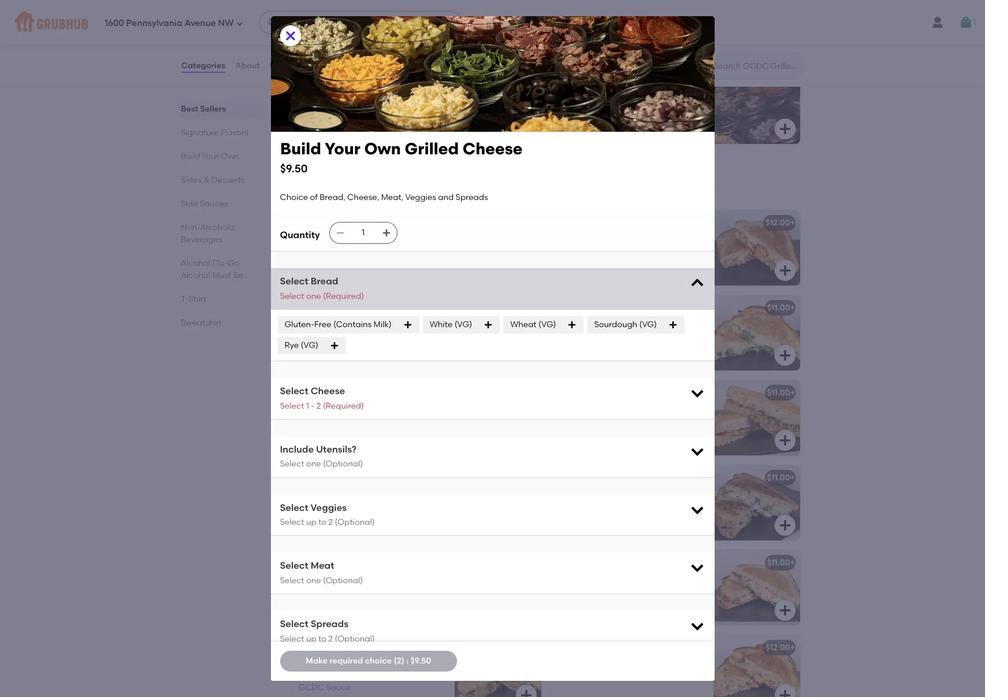 Task type: describe. For each thing, give the bounding box(es) containing it.
cheddar and pepper jack cheese, cajun crunch (bell pepper, celery, onion) remoulade
[[558, 404, 696, 437]]

sides & desserts
[[181, 175, 245, 185]]

7 select from the top
[[280, 517, 304, 527]]

sauce inside pepper jack cheese, bacon, diced jalapeno, ranch, and hot sauce
[[662, 671, 687, 681]]

onion
[[375, 501, 399, 511]]

2 select from the top
[[280, 291, 304, 301]]

flavors for signature flavors gcdc's famous signature flavors: available as a grilled cheese, patty melt, or mac & cheese bowl.
[[352, 171, 396, 185]]

best sellers tab
[[181, 103, 262, 115]]

build for build your own grilled cheese $9.50
[[280, 139, 321, 158]]

dried
[[630, 586, 651, 596]]

signature flavors
[[181, 128, 248, 138]]

hot inside pepper jack cheese, bacon, diced jalapeno, ranch, and hot sauce
[[646, 671, 660, 681]]

side sauces
[[181, 199, 228, 209]]

0 vertical spatial truffle
[[558, 473, 583, 483]]

and down (diced
[[326, 343, 341, 352]]

ranch,
[[599, 671, 627, 681]]

cheddar and blue cheese, buffalo crunch (diced carrot, celery, onion), ranch and hot sauce
[[299, 319, 439, 352]]

$11.00 + for cheddar and blue cheese, buffalo crunch (diced carrot, celery, onion), ranch and hot sauce
[[509, 303, 536, 313]]

bacon,
[[643, 659, 670, 669]]

or
[[546, 187, 553, 195]]

gcdc's
[[289, 187, 316, 195]]

6 select from the top
[[280, 502, 309, 513]]

ordered
[[310, 55, 341, 65]]

select inside 'include utensils? select one (optional)'
[[280, 459, 304, 469]]

(optional) inside select spreads select up to 2 (optional)
[[335, 634, 375, 644]]

remoulade
[[584, 428, 629, 437]]

cheese, inside cheddar and pepper jack cheese, cajun crunch (bell pepper, celery, onion) remoulade
[[664, 404, 696, 414]]

best for best sellers
[[181, 104, 198, 114]]

+ for mozzarella cheese, spinach, basil, pesto
[[790, 303, 795, 313]]

buffalo inside the cheddar and blue cheese, buffalo crunch (diced carrot, celery, onion), ranch and hot sauce
[[406, 319, 434, 329]]

$12.00 for pepper jack cheese, chorizo crumble, pico de gallo, avocado crema
[[766, 218, 790, 228]]

non-alcoholic beverages tab
[[181, 221, 262, 246]]

$11.00 for cheddar and pepper jack cheese, cajun crunch (bell pepper, celery, onion) remoulade
[[767, 388, 790, 398]]

sourdough (vg)
[[594, 320, 657, 329]]

1600 pennsylvania avenue nw
[[105, 18, 234, 28]]

bbq image
[[455, 380, 541, 455]]

2 vertical spatial signature
[[346, 187, 379, 195]]

spinach, inside "mozzarella cheese, roasted mushrooms, spinach, truffle herb aioli"
[[607, 501, 641, 511]]

most
[[289, 55, 308, 65]]

and up (diced
[[336, 319, 351, 329]]

pepper inside cheddar and pepper jack cheese, cajun crunch (bell pepper, celery, onion) remoulade
[[612, 404, 641, 414]]

0 vertical spatial herb
[[585, 473, 604, 483]]

southwest image
[[714, 210, 800, 285]]

tomato
[[300, 106, 331, 116]]

caramelized
[[373, 659, 423, 669]]

cheese, inside american cheese, caramelized onions, short rib, bell peppers, gcdc sauce
[[339, 659, 371, 669]]

$11.00 + for mozzarella, feta cheese, spinach, tomato, diced red onion
[[509, 473, 536, 483]]

crunch inside cheddar and pepper jack cheese, cajun crunch (bell pepper, celery, onion) remoulade
[[583, 416, 612, 426]]

white
[[430, 320, 453, 329]]

as
[[440, 187, 448, 195]]

alcoholic
[[200, 223, 236, 232]]

swiss
[[299, 574, 319, 584]]

& inside sides & desserts tab
[[203, 175, 209, 185]]

cheese inside the signature flavors gcdc's famous signature flavors: available as a grilled cheese, patty melt, or mac & cheese bowl.
[[578, 187, 604, 195]]

best for best sellers most ordered on grubhub
[[289, 39, 316, 53]]

bacon jalapeno popper image
[[714, 635, 800, 697]]

grilled inside the signature flavors gcdc's famous signature flavors: available as a grilled cheese, patty melt, or mac & cheese bowl.
[[456, 187, 478, 195]]

swiss cheese, pastrami, sauekraut, mustard
[[299, 574, 437, 596]]

pulled
[[299, 416, 323, 426]]

roasted
[[635, 489, 668, 499]]

sellers for best sellers
[[200, 104, 226, 114]]

$4.00
[[300, 120, 322, 130]]

choice
[[365, 656, 392, 666]]

mozzarella for green
[[558, 319, 599, 329]]

chees,
[[383, 416, 410, 426]]

diced inside cheddar cheese, diced jalapeno, pulled pork, mac and chees, bbq sauce
[[370, 404, 393, 414]]

shirt
[[188, 294, 206, 304]]

sides & desserts tab
[[181, 174, 262, 186]]

reviews button
[[269, 45, 302, 87]]

(vg) for wheat (vg)
[[539, 320, 556, 329]]

side
[[181, 199, 198, 209]]

to for veggies
[[319, 517, 327, 527]]

green goddess image
[[714, 295, 800, 370]]

of
[[310, 192, 318, 202]]

Search GCDC Grilled Cheese Bar search field
[[712, 61, 801, 72]]

mozzarella and parmesan cheese, pizza sauce, basil, dried oregano
[[558, 574, 693, 596]]

and inside cheddar cheese, diced jalapeno, pulled pork, mac and chees, bbq sauce
[[365, 416, 381, 426]]

ranch
[[299, 343, 324, 352]]

0 vertical spatial blue
[[329, 303, 346, 313]]

mozzarella cheese, roasted mushrooms, spinach, truffle herb aioli
[[558, 489, 688, 522]]

(required) inside select cheese select 1 - 2 (required)
[[323, 401, 364, 411]]

jack for diced
[[588, 659, 607, 669]]

signature for signature flavors
[[181, 128, 219, 138]]

build for build your own grilled cheese $9.50 +
[[559, 106, 579, 116]]

svg image inside main navigation navigation
[[236, 20, 243, 27]]

build your own grilled cheese $9.50 +
[[559, 106, 679, 130]]

1 inside 1 button
[[973, 17, 976, 27]]

cheddar cheese, diced jalapeno, pulled pork, mac and chees, bbq sauce
[[299, 404, 434, 437]]

oregano
[[653, 586, 688, 596]]

desserts
[[211, 175, 245, 185]]

truffle herb
[[558, 473, 604, 483]]

pico
[[596, 246, 613, 256]]

:
[[407, 656, 409, 666]]

select cheese select 1 - 2 (required)
[[280, 386, 364, 411]]

$12.00 for pepper jack cheese, bacon, diced jalapeno, ranch, and hot sauce
[[766, 643, 790, 652]]

search icon image
[[695, 59, 709, 73]]

cheesesteak
[[299, 643, 350, 652]]

main navigation navigation
[[0, 0, 986, 45]]

1 button
[[960, 12, 976, 33]]

Input item quantity number field
[[351, 223, 376, 243]]

pesto
[[558, 331, 579, 341]]

and inside mozzarella and parmesan cheese, pizza sauce, basil, dried oregano
[[601, 574, 617, 584]]

select bread select one (required)
[[280, 276, 364, 301]]

buffalo blue
[[299, 303, 346, 313]]

1 horizontal spatial spreads
[[456, 192, 488, 202]]

diced inside mozzarella, feta cheese, spinach, tomato, diced red onion
[[333, 501, 356, 511]]

mushrooms,
[[558, 501, 605, 511]]

cheese inside build your own grilled cheese $9.50
[[463, 139, 523, 158]]

your for build your own grilled cheese $9.50 +
[[581, 106, 599, 116]]

own for build your own grilled cheese $9.50
[[364, 139, 401, 158]]

select meat select one (optional)
[[280, 560, 363, 586]]

carrot,
[[357, 331, 383, 341]]

crema
[[558, 258, 585, 267]]

(2)
[[394, 656, 405, 666]]

(optional) inside 'select meat select one (optional)'
[[323, 576, 363, 586]]

bread,
[[320, 192, 346, 202]]

sauce inside american cheese, caramelized onions, short rib, bell peppers, gcdc sauce
[[326, 682, 351, 692]]

$11.00 + for mozzarella cheese, spinach, basil, pesto
[[767, 303, 795, 313]]

own for build your own
[[221, 151, 239, 161]]

wheat
[[511, 320, 537, 329]]

onion),
[[412, 331, 439, 341]]

feta
[[344, 489, 362, 499]]

tomato, inside the american cheese, diced tomato, bacon
[[398, 234, 430, 244]]

mustard
[[299, 586, 331, 596]]

basil, inside mozzarella and parmesan cheese, pizza sauce, basil, dried oregano
[[608, 586, 628, 596]]

$11.00 + for mozzarella cheese, roasted mushrooms, spinach, truffle herb aioli
[[767, 473, 795, 483]]

build for build your own
[[181, 151, 200, 161]]

diced inside the american cheese, diced tomato, bacon
[[373, 234, 396, 244]]

svg image inside 1 button
[[960, 16, 973, 29]]

meat
[[311, 560, 334, 571]]

quantity
[[280, 229, 320, 240]]

sauekraut,
[[394, 574, 437, 584]]

pepper jack cheese, bacon, diced jalapeno, ranch, and hot sauce
[[558, 659, 695, 681]]

cheese inside select cheese select 1 - 2 (required)
[[311, 386, 345, 397]]

cheese, inside swiss cheese, pastrami, sauekraut, mustard
[[321, 574, 353, 584]]

(contains
[[334, 320, 372, 329]]

build your own tab
[[181, 150, 262, 162]]

a
[[450, 187, 454, 195]]

cheddar for cajun
[[558, 404, 593, 414]]

+ for mozzarella cheese, roasted mushrooms, spinach, truffle herb aioli
[[790, 473, 795, 483]]

signature flavors tab
[[181, 127, 262, 139]]

crunch inside the cheddar and blue cheese, buffalo crunch (diced carrot, celery, onion), ranch and hot sauce
[[299, 331, 328, 341]]

2 for veggies
[[329, 517, 333, 527]]

meat,
[[381, 192, 404, 202]]

mediterranean
[[299, 473, 358, 483]]

0 vertical spatial american
[[325, 218, 364, 228]]

1 select from the top
[[280, 276, 309, 287]]

$9.50 for build your own grilled cheese $9.50
[[280, 162, 307, 175]]

build your own grilled cheese $9.50
[[280, 139, 523, 175]]

famous
[[318, 187, 345, 195]]

your for build your own grilled cheese $9.50
[[325, 139, 360, 158]]

(optional) inside select veggies select up to 2 (optional)
[[335, 517, 375, 527]]

mediterranean image
[[455, 465, 541, 540]]

jack for crumble,
[[588, 234, 607, 244]]

grubhub
[[355, 55, 390, 65]]

american for cheesesteak
[[299, 659, 337, 669]]

sides
[[181, 175, 201, 185]]

-
[[311, 401, 315, 411]]

cheese, inside the cheddar and blue cheese, buffalo crunch (diced carrot, celery, onion), ranch and hot sauce
[[372, 319, 404, 329]]

1 inside select cheese select 1 - 2 (required)
[[306, 401, 309, 411]]

young american image
[[455, 210, 541, 285]]

american cheese, caramelized onions, short rib, bell peppers, gcdc sauce
[[299, 659, 423, 692]]

pennsylvania
[[126, 18, 182, 28]]

and inside cheddar and pepper jack cheese, cajun crunch (bell pepper, celery, onion) remoulade
[[595, 404, 610, 414]]

jack inside cheddar and pepper jack cheese, cajun crunch (bell pepper, celery, onion) remoulade
[[643, 404, 662, 414]]

diced inside pepper jack cheese, bacon, diced jalapeno, ranch, and hot sauce
[[672, 659, 695, 669]]



Task type: vqa. For each thing, say whether or not it's contained in the screenshot.
"Cheese"
yes



Task type: locate. For each thing, give the bounding box(es) containing it.
basil, inside the mozzarella cheese, spinach, basil, pesto
[[671, 319, 691, 329]]

0 horizontal spatial build
[[181, 151, 200, 161]]

grilled for build your own grilled cheese $9.50
[[405, 139, 459, 158]]

1 horizontal spatial flavors
[[352, 171, 396, 185]]

up inside select veggies select up to 2 (optional)
[[306, 517, 317, 527]]

peppers,
[[385, 671, 420, 681]]

avocado
[[652, 246, 687, 256]]

pepper jack cheese, chorizo crumble, pico de gallo, avocado crema
[[558, 234, 687, 267]]

onion)
[[558, 428, 582, 437]]

0 horizontal spatial basil,
[[608, 586, 628, 596]]

cheese, inside mozzarella, feta cheese, spinach, tomato, diced red onion
[[364, 489, 396, 499]]

american up bacon
[[299, 234, 337, 244]]

soup
[[333, 106, 353, 116]]

(required) inside select bread select one (required)
[[323, 291, 364, 301]]

2 vertical spatial 2
[[329, 634, 333, 644]]

$9.50 for make required choice (2) : $9.50
[[411, 656, 431, 666]]

tomato,
[[398, 234, 430, 244], [299, 501, 331, 511]]

cheese, inside the american cheese, diced tomato, bacon
[[339, 234, 371, 244]]

$9.50 inside build your own grilled cheese $9.50 +
[[559, 120, 580, 130]]

1 horizontal spatial sellers
[[319, 39, 359, 53]]

+ for mozzarella and parmesan cheese, pizza sauce, basil, dried oregano
[[790, 558, 795, 567]]

required
[[330, 656, 363, 666]]

signature inside tab
[[181, 128, 219, 138]]

to for spreads
[[319, 634, 327, 644]]

cheese, inside mozzarella and parmesan cheese, pizza sauce, basil, dried oregano
[[661, 574, 693, 584]]

0 horizontal spatial $9.50
[[280, 162, 307, 175]]

about button
[[235, 45, 260, 87]]

1 vertical spatial american
[[299, 234, 337, 244]]

non-
[[181, 223, 200, 232]]

and right ranch,
[[628, 671, 644, 681]]

gallo,
[[627, 246, 650, 256]]

1 horizontal spatial hot
[[646, 671, 660, 681]]

sauce down pulled
[[299, 428, 323, 437]]

include
[[280, 444, 314, 455]]

0 vertical spatial buffalo
[[299, 303, 327, 313]]

mozzarella up pizza at the bottom of page
[[558, 574, 599, 584]]

cheese
[[649, 106, 679, 116], [463, 139, 523, 158], [578, 187, 604, 195], [311, 386, 345, 397]]

buffalo up free
[[299, 303, 327, 313]]

1 horizontal spatial $9.50
[[411, 656, 431, 666]]

1 vertical spatial $12.00
[[766, 643, 790, 652]]

choice
[[280, 192, 308, 202]]

truffle inside "mozzarella cheese, roasted mushrooms, spinach, truffle herb aioli"
[[643, 501, 667, 511]]

herb inside "mozzarella cheese, roasted mushrooms, spinach, truffle herb aioli"
[[669, 501, 688, 511]]

veggies left as
[[406, 192, 436, 202]]

jack up pico
[[588, 234, 607, 244]]

2 to from the top
[[319, 634, 327, 644]]

2 right - on the left bottom
[[317, 401, 321, 411]]

1 to from the top
[[319, 517, 327, 527]]

0 vertical spatial grilled
[[621, 106, 647, 116]]

crumble,
[[558, 246, 594, 256]]

hot down bacon,
[[646, 671, 660, 681]]

mac
[[555, 187, 569, 195], [346, 416, 363, 426]]

mozzarella inside "mozzarella cheese, roasted mushrooms, spinach, truffle herb aioli"
[[558, 489, 599, 499]]

3 mozzarella from the top
[[558, 574, 599, 584]]

reuben image
[[455, 550, 541, 625]]

own for build your own grilled cheese $9.50 +
[[600, 106, 619, 116]]

1 $12.00 + from the top
[[766, 218, 795, 228]]

truffle up mushrooms,
[[558, 473, 583, 483]]

your inside build your own grilled cheese $9.50
[[325, 139, 360, 158]]

and up the remoulade
[[595, 404, 610, 414]]

1 vertical spatial mac
[[346, 416, 363, 426]]

young
[[299, 218, 323, 228]]

$11.00 for mozzarella cheese, spinach, basil, pesto
[[767, 303, 790, 313]]

(required) down bread
[[323, 291, 364, 301]]

one up 'mustard'
[[306, 576, 321, 586]]

spinach, inside mozzarella, feta cheese, spinach, tomato, diced red onion
[[398, 489, 432, 499]]

up for spreads
[[306, 634, 317, 644]]

0 horizontal spatial 1
[[306, 401, 309, 411]]

1 vertical spatial (required)
[[323, 401, 364, 411]]

hot
[[343, 343, 357, 352], [646, 671, 660, 681]]

jack up pepper,
[[643, 404, 662, 414]]

0 vertical spatial hot
[[343, 343, 357, 352]]

2 vertical spatial mozzarella
[[558, 574, 599, 584]]

0 vertical spatial jack
[[588, 234, 607, 244]]

best sellers most ordered on grubhub
[[289, 39, 390, 65]]

0 vertical spatial $12.00
[[766, 218, 790, 228]]

hot down (diced
[[343, 343, 357, 352]]

2 for spreads
[[329, 634, 333, 644]]

0 vertical spatial up
[[306, 517, 317, 527]]

0 horizontal spatial crunch
[[299, 331, 328, 341]]

milk)
[[374, 320, 392, 329]]

(vg) for sourdough (vg)
[[640, 320, 657, 329]]

cajun
[[558, 416, 581, 426]]

american inside american cheese, caramelized onions, short rib, bell peppers, gcdc sauce
[[299, 659, 337, 669]]

include utensils? select one (optional)
[[280, 444, 363, 469]]

gluten-
[[285, 320, 315, 329]]

cheddar for pork,
[[299, 404, 334, 414]]

5 select from the top
[[280, 459, 304, 469]]

(required) up pork,
[[323, 401, 364, 411]]

veggies inside select veggies select up to 2 (optional)
[[311, 502, 347, 513]]

cheddar inside cheddar cheese, diced jalapeno, pulled pork, mac and chees, bbq sauce
[[299, 404, 334, 414]]

jack inside pepper jack cheese, chorizo crumble, pico de gallo, avocado crema
[[588, 234, 607, 244]]

one for bread
[[306, 291, 321, 301]]

mozzarella cheese, spinach, basil, pesto
[[558, 319, 691, 341]]

and inside pepper jack cheese, bacon, diced jalapeno, ranch, and hot sauce
[[628, 671, 644, 681]]

cheese, inside the mozzarella cheese, spinach, basil, pesto
[[601, 319, 633, 329]]

0 horizontal spatial best
[[181, 104, 198, 114]]

jalapeno, inside pepper jack cheese, bacon, diced jalapeno, ranch, and hot sauce
[[558, 671, 597, 681]]

and
[[438, 192, 454, 202], [336, 319, 351, 329], [326, 343, 341, 352], [595, 404, 610, 414], [365, 416, 381, 426], [601, 574, 617, 584], [628, 671, 644, 681]]

2 horizontal spatial $9.50
[[559, 120, 580, 130]]

pepper,
[[633, 416, 663, 426]]

to inside select veggies select up to 2 (optional)
[[319, 517, 327, 527]]

diced down feta
[[333, 501, 356, 511]]

veggies
[[406, 192, 436, 202], [311, 502, 347, 513]]

crunch up the remoulade
[[583, 416, 612, 426]]

best inside tab
[[181, 104, 198, 114]]

1 vertical spatial spreads
[[311, 619, 349, 630]]

veggies down mozzarella,
[[311, 502, 347, 513]]

1 vertical spatial crunch
[[583, 416, 612, 426]]

0 horizontal spatial truffle
[[558, 473, 583, 483]]

american up onions, at the left of page
[[299, 659, 337, 669]]

diced up 'chees,'
[[370, 404, 393, 414]]

0 vertical spatial best
[[289, 39, 316, 53]]

short
[[330, 671, 351, 681]]

(vg) for white (vg)
[[455, 320, 472, 329]]

signature for signature flavors gcdc's famous signature flavors: available as a grilled cheese, patty melt, or mac & cheese bowl.
[[289, 171, 349, 185]]

2 horizontal spatial build
[[559, 106, 579, 116]]

2 vertical spatial $9.50
[[411, 656, 431, 666]]

up up make
[[306, 634, 317, 644]]

build
[[559, 106, 579, 116], [280, 139, 321, 158], [181, 151, 200, 161]]

blue up gluten-free (contains milk)
[[329, 303, 346, 313]]

1 vertical spatial buffalo
[[406, 319, 434, 329]]

sourdough
[[594, 320, 638, 329]]

(vg) right rye
[[301, 340, 318, 350]]

side sauces tab
[[181, 198, 262, 210]]

0 horizontal spatial herb
[[585, 473, 604, 483]]

flavors up choice of bread, cheese, meat, veggies and spreads on the top left of page
[[352, 171, 396, 185]]

categories
[[181, 61, 226, 70]]

2 vertical spatial one
[[306, 576, 321, 586]]

$11.00 for mozzarella cheese, roasted mushrooms, spinach, truffle herb aioli
[[767, 473, 790, 483]]

american inside the american cheese, diced tomato, bacon
[[299, 234, 337, 244]]

beverages
[[181, 235, 222, 245]]

spinach, inside the mozzarella cheese, spinach, basil, pesto
[[635, 319, 669, 329]]

mac right the or
[[555, 187, 569, 195]]

one for meat
[[306, 576, 321, 586]]

$9.50
[[559, 120, 580, 130], [280, 162, 307, 175], [411, 656, 431, 666]]

0 horizontal spatial jalapeno,
[[394, 404, 434, 414]]

up inside select spreads select up to 2 (optional)
[[306, 634, 317, 644]]

0 horizontal spatial own
[[221, 151, 239, 161]]

t-shirt tab
[[181, 293, 262, 305]]

pepper inside pepper jack cheese, bacon, diced jalapeno, ranch, and hot sauce
[[558, 659, 586, 669]]

american
[[325, 218, 364, 228], [299, 234, 337, 244], [299, 659, 337, 669]]

(vg) for rye (vg)
[[301, 340, 318, 350]]

signature flavors gcdc's famous signature flavors: available as a grilled cheese, patty melt, or mac & cheese bowl.
[[289, 171, 623, 195]]

1 vertical spatial signature
[[289, 171, 349, 185]]

sellers for best sellers most ordered on grubhub
[[319, 39, 359, 53]]

svg image
[[236, 20, 243, 27], [778, 122, 792, 136], [382, 228, 391, 238], [484, 320, 493, 329], [568, 320, 577, 329], [519, 348, 533, 362], [519, 433, 533, 447], [689, 443, 706, 459], [778, 518, 792, 532], [689, 560, 706, 576], [519, 688, 533, 697], [778, 688, 792, 697]]

svg image
[[960, 16, 973, 29], [267, 18, 277, 27], [284, 29, 297, 43], [519, 122, 533, 136], [336, 228, 345, 238], [519, 263, 533, 277], [778, 263, 792, 277], [689, 275, 706, 291], [403, 320, 413, 329], [669, 320, 678, 329], [330, 341, 339, 350], [778, 348, 792, 362], [689, 385, 706, 401], [778, 433, 792, 447], [689, 502, 706, 518], [519, 603, 533, 617], [778, 603, 792, 617], [689, 618, 706, 634]]

2 mozzarella from the top
[[558, 489, 599, 499]]

select spreads select up to 2 (optional)
[[280, 619, 375, 644]]

green
[[558, 303, 582, 313]]

grilled inside build your own grilled cheese $9.50
[[405, 139, 459, 158]]

cajun image
[[714, 380, 800, 455]]

one inside 'include utensils? select one (optional)'
[[306, 459, 321, 469]]

0 vertical spatial sellers
[[319, 39, 359, 53]]

1600
[[105, 18, 124, 28]]

$12.00
[[766, 218, 790, 228], [766, 643, 790, 652]]

mozzarella up mushrooms,
[[558, 489, 599, 499]]

2 horizontal spatial own
[[600, 106, 619, 116]]

sauces
[[200, 199, 228, 209]]

sweatshirt tab
[[181, 317, 262, 329]]

mozzarella inside the mozzarella cheese, spinach, basil, pesto
[[558, 319, 599, 329]]

0 horizontal spatial veggies
[[311, 502, 347, 513]]

own inside build your own grilled cheese $9.50 +
[[600, 106, 619, 116]]

best up most
[[289, 39, 316, 53]]

sellers inside best sellers most ordered on grubhub
[[319, 39, 359, 53]]

diced
[[373, 234, 396, 244], [370, 404, 393, 414], [333, 501, 356, 511], [672, 659, 695, 669]]

+ for cheddar and blue cheese, buffalo crunch (diced carrot, celery, onion), ranch and hot sauce
[[532, 303, 536, 313]]

grilled inside build your own grilled cheese $9.50 +
[[621, 106, 647, 116]]

+ for cheddar and pepper jack cheese, cajun crunch (bell pepper, celery, onion) remoulade
[[790, 388, 795, 398]]

9 select from the top
[[280, 576, 304, 586]]

cheddar up the cajun
[[558, 404, 593, 414]]

0 vertical spatial bbq
[[299, 388, 316, 398]]

pizza
[[558, 586, 577, 596]]

one
[[306, 291, 321, 301], [306, 459, 321, 469], [306, 576, 321, 586]]

crunch up ranch
[[299, 331, 328, 341]]

0 vertical spatial (required)
[[323, 291, 364, 301]]

(optional) down red
[[335, 517, 375, 527]]

cheese, inside cheddar cheese, diced jalapeno, pulled pork, mac and chees, bbq sauce
[[336, 404, 368, 414]]

american for young american
[[299, 234, 337, 244]]

(optional) down meat
[[323, 576, 363, 586]]

1 horizontal spatial jalapeno,
[[558, 671, 597, 681]]

0 horizontal spatial celery,
[[385, 331, 410, 341]]

(optional) down utensils?
[[323, 459, 363, 469]]

sellers up on
[[319, 39, 359, 53]]

(diced
[[330, 331, 355, 341]]

build inside tab
[[181, 151, 200, 161]]

cheese, inside pepper jack cheese, chorizo crumble, pico de gallo, avocado crema
[[609, 234, 641, 244]]

herb
[[585, 473, 604, 483], [669, 501, 688, 511]]

rye
[[285, 340, 299, 350]]

1 horizontal spatial build
[[280, 139, 321, 158]]

& inside the signature flavors gcdc's famous signature flavors: available as a grilled cheese, patty melt, or mac & cheese bowl.
[[571, 187, 576, 195]]

0 horizontal spatial sellers
[[200, 104, 226, 114]]

diced right bacon,
[[672, 659, 695, 669]]

0 horizontal spatial &
[[203, 175, 209, 185]]

cheddar down buffalo blue
[[299, 319, 334, 329]]

flavors
[[221, 128, 248, 138], [352, 171, 396, 185]]

1 horizontal spatial veggies
[[406, 192, 436, 202]]

build your own
[[181, 151, 239, 161]]

10 select from the top
[[280, 619, 309, 630]]

sauce down bacon,
[[662, 671, 687, 681]]

$11.00 + for mozzarella and parmesan cheese, pizza sauce, basil, dried oregano
[[767, 558, 795, 567]]

2 inside select cheese select 1 - 2 (required)
[[317, 401, 321, 411]]

1 horizontal spatial tomato,
[[398, 234, 430, 244]]

about
[[235, 61, 260, 70]]

your inside tab
[[202, 151, 219, 161]]

2 horizontal spatial your
[[581, 106, 599, 116]]

bbq right 'chees,'
[[412, 416, 429, 426]]

jalapeno, inside cheddar cheese, diced jalapeno, pulled pork, mac and chees, bbq sauce
[[394, 404, 434, 414]]

2 for cheese
[[317, 401, 321, 411]]

mac inside the signature flavors gcdc's famous signature flavors: available as a grilled cheese, patty melt, or mac & cheese bowl.
[[555, 187, 569, 195]]

pepper for crumble,
[[558, 234, 586, 244]]

signature left meat,
[[346, 187, 379, 195]]

1 mozzarella from the top
[[558, 319, 599, 329]]

1 vertical spatial herb
[[669, 501, 688, 511]]

1 (required) from the top
[[323, 291, 364, 301]]

2 vertical spatial spinach,
[[607, 501, 641, 511]]

0 vertical spatial spreads
[[456, 192, 488, 202]]

mozzarella inside mozzarella and parmesan cheese, pizza sauce, basil, dried oregano
[[558, 574, 599, 584]]

signature down best sellers
[[181, 128, 219, 138]]

onions,
[[299, 671, 328, 681]]

2 $12.00 from the top
[[766, 643, 790, 652]]

1 vertical spatial jalapeno,
[[558, 671, 597, 681]]

1 vertical spatial $12.00 +
[[766, 643, 795, 652]]

1 vertical spatial $9.50
[[280, 162, 307, 175]]

basil, left dried
[[608, 586, 628, 596]]

jack inside pepper jack cheese, bacon, diced jalapeno, ranch, and hot sauce
[[588, 659, 607, 669]]

sauce inside cheddar cheese, diced jalapeno, pulled pork, mac and chees, bbq sauce
[[299, 428, 323, 437]]

rib,
[[353, 671, 367, 681]]

1 vertical spatial hot
[[646, 671, 660, 681]]

$11.00 + for cheddar and pepper jack cheese, cajun crunch (bell pepper, celery, onion) remoulade
[[767, 388, 795, 398]]

sauce down carrot,
[[359, 343, 384, 352]]

1 $12.00 from the top
[[766, 218, 790, 228]]

0 vertical spatial signature
[[181, 128, 219, 138]]

0 vertical spatial 2
[[317, 401, 321, 411]]

goddess
[[584, 303, 619, 313]]

spreads up cheesesteak
[[311, 619, 349, 630]]

mozzarella up pesto
[[558, 319, 599, 329]]

1 vertical spatial jack
[[643, 404, 662, 414]]

0 vertical spatial $9.50
[[559, 120, 580, 130]]

spreads inside select spreads select up to 2 (optional)
[[311, 619, 349, 630]]

one up mediterranean
[[306, 459, 321, 469]]

1 vertical spatial mozzarella
[[558, 489, 599, 499]]

signature up famous
[[289, 171, 349, 185]]

white (vg)
[[430, 320, 472, 329]]

sauce down short
[[326, 682, 351, 692]]

1 vertical spatial bbq
[[412, 416, 429, 426]]

tomato, down mozzarella,
[[299, 501, 331, 511]]

1 vertical spatial celery,
[[665, 416, 691, 426]]

one inside select bread select one (required)
[[306, 291, 321, 301]]

1 horizontal spatial herb
[[669, 501, 688, 511]]

cheddar inside cheddar and pepper jack cheese, cajun crunch (bell pepper, celery, onion) remoulade
[[558, 404, 593, 414]]

free
[[315, 320, 332, 329]]

best
[[289, 39, 316, 53], [181, 104, 198, 114]]

1 horizontal spatial your
[[325, 139, 360, 158]]

to inside select spreads select up to 2 (optional)
[[319, 634, 327, 644]]

own inside build your own grilled cheese $9.50
[[364, 139, 401, 158]]

tomato, inside mozzarella, feta cheese, spinach, tomato, diced red onion
[[299, 501, 331, 511]]

your for build your own
[[202, 151, 219, 161]]

blue up carrot,
[[353, 319, 370, 329]]

flavors inside the signature flavors gcdc's famous signature flavors: available as a grilled cheese, patty melt, or mac & cheese bowl.
[[352, 171, 396, 185]]

0 vertical spatial 1
[[973, 17, 976, 27]]

pepper for diced
[[558, 659, 586, 669]]

1 vertical spatial pepper
[[612, 404, 641, 414]]

4 select from the top
[[280, 401, 304, 411]]

2 vertical spatial american
[[299, 659, 337, 669]]

$11.00
[[509, 303, 532, 313], [767, 303, 790, 313], [767, 388, 790, 398], [509, 473, 532, 483], [767, 473, 790, 483], [767, 558, 790, 567]]

celery, inside cheddar and pepper jack cheese, cajun crunch (bell pepper, celery, onion) remoulade
[[665, 416, 691, 426]]

flavors for signature flavors
[[221, 128, 248, 138]]

up down mozzarella,
[[306, 517, 317, 527]]

2 one from the top
[[306, 459, 321, 469]]

to up make
[[319, 634, 327, 644]]

buffalo blue image
[[455, 295, 541, 370]]

(optional) inside 'include utensils? select one (optional)'
[[323, 459, 363, 469]]

8 select from the top
[[280, 560, 309, 571]]

1 horizontal spatial truffle
[[643, 501, 667, 511]]

0 vertical spatial veggies
[[406, 192, 436, 202]]

2 inside select veggies select up to 2 (optional)
[[329, 517, 333, 527]]

jalapeno, up 'chees,'
[[394, 404, 434, 414]]

3 select from the top
[[280, 386, 309, 397]]

buffalo up onion),
[[406, 319, 434, 329]]

1 vertical spatial one
[[306, 459, 321, 469]]

0 horizontal spatial mac
[[346, 416, 363, 426]]

bbq inside cheddar cheese, diced jalapeno, pulled pork, mac and chees, bbq sauce
[[412, 416, 429, 426]]

& right the or
[[571, 187, 576, 195]]

tab
[[181, 257, 262, 282]]

1 vertical spatial truffle
[[643, 501, 667, 511]]

select veggies select up to 2 (optional)
[[280, 502, 375, 527]]

1 vertical spatial best
[[181, 104, 198, 114]]

2 up required
[[329, 634, 333, 644]]

2 inside select spreads select up to 2 (optional)
[[329, 634, 333, 644]]

bbq up - on the left bottom
[[299, 388, 316, 398]]

0 vertical spatial $12.00 +
[[766, 218, 795, 228]]

1 vertical spatial basil,
[[608, 586, 628, 596]]

1 vertical spatial up
[[306, 634, 317, 644]]

mozzarella,
[[299, 489, 342, 499]]

1 horizontal spatial &
[[571, 187, 576, 195]]

mac inside cheddar cheese, diced jalapeno, pulled pork, mac and chees, bbq sauce
[[346, 416, 363, 426]]

utensils?
[[316, 444, 357, 455]]

(bell
[[614, 416, 631, 426]]

sellers
[[319, 39, 359, 53], [200, 104, 226, 114]]

1 horizontal spatial celery,
[[665, 416, 691, 426]]

and left 'chees,'
[[365, 416, 381, 426]]

cheese, inside "mozzarella cheese, roasted mushrooms, spinach, truffle herb aioli"
[[601, 489, 633, 499]]

2 down mozzarella,
[[329, 517, 333, 527]]

diced down choice of bread, cheese, meat, veggies and spreads on the top left of page
[[373, 234, 396, 244]]

1 vertical spatial to
[[319, 634, 327, 644]]

one inside 'select meat select one (optional)'
[[306, 576, 321, 586]]

1 vertical spatial flavors
[[352, 171, 396, 185]]

$11.00 for mozzarella, feta cheese, spinach, tomato, diced red onion
[[509, 473, 532, 483]]

mozzarella for truffle
[[558, 489, 599, 499]]

jack up ranch,
[[588, 659, 607, 669]]

3 one from the top
[[306, 576, 321, 586]]

sellers up signature flavors
[[200, 104, 226, 114]]

cheesesteak image
[[455, 635, 541, 697]]

reviews
[[270, 61, 302, 70]]

sauce inside the cheddar and blue cheese, buffalo crunch (diced carrot, celery, onion), ranch and hot sauce
[[359, 343, 384, 352]]

grilled for build your own grilled cheese $9.50 +
[[621, 106, 647, 116]]

cheese, inside pepper jack cheese, bacon, diced jalapeno, ranch, and hot sauce
[[609, 659, 641, 669]]

1 horizontal spatial basil,
[[671, 319, 691, 329]]

mozzarella, feta cheese, spinach, tomato, diced red onion
[[299, 489, 432, 511]]

1 vertical spatial 1
[[306, 401, 309, 411]]

0 horizontal spatial buffalo
[[299, 303, 327, 313]]

sauce,
[[579, 586, 606, 596]]

0 vertical spatial mozzarella
[[558, 319, 599, 329]]

(optional) up required
[[335, 634, 375, 644]]

2 up from the top
[[306, 634, 317, 644]]

cheese inside build your own grilled cheese $9.50 +
[[649, 106, 679, 116]]

1 vertical spatial grilled
[[405, 139, 459, 158]]

0 vertical spatial jalapeno,
[[394, 404, 434, 414]]

flavors:
[[381, 187, 406, 195]]

1 up from the top
[[306, 517, 317, 527]]

best up signature flavors
[[181, 104, 198, 114]]

basil, right sourdough (vg)
[[671, 319, 691, 329]]

1 vertical spatial sellers
[[200, 104, 226, 114]]

$11.00 +
[[509, 303, 536, 313], [767, 303, 795, 313], [767, 388, 795, 398], [509, 473, 536, 483], [767, 473, 795, 483], [767, 558, 795, 567]]

reuben
[[299, 558, 329, 567]]

truffle down roasted
[[643, 501, 667, 511]]

spreads right a at the left top
[[456, 192, 488, 202]]

+ inside build your own grilled cheese $9.50 +
[[580, 120, 585, 130]]

and right flavors:
[[438, 192, 454, 202]]

and up sauce,
[[601, 574, 617, 584]]

1 vertical spatial &
[[571, 187, 576, 195]]

0 horizontal spatial spreads
[[311, 619, 349, 630]]

your inside build your own grilled cheese $9.50 +
[[581, 106, 599, 116]]

blue inside the cheddar and blue cheese, buffalo crunch (diced carrot, celery, onion), ranch and hot sauce
[[353, 319, 370, 329]]

pepper inside pepper jack cheese, chorizo crumble, pico de gallo, avocado crema
[[558, 234, 586, 244]]

non-alcoholic beverages
[[181, 223, 236, 245]]

11 select from the top
[[280, 634, 304, 644]]

pizza melt image
[[714, 550, 800, 625]]

2 $12.00 + from the top
[[766, 643, 795, 652]]

spinach,
[[635, 319, 669, 329], [398, 489, 432, 499], [607, 501, 641, 511]]

bowl.
[[605, 187, 623, 195]]

crunch
[[299, 331, 328, 341], [583, 416, 612, 426]]

0 horizontal spatial bbq
[[299, 388, 316, 398]]

truffle herb image
[[714, 465, 800, 540]]

$11.00 for cheddar and blue cheese, buffalo crunch (diced carrot, celery, onion), ranch and hot sauce
[[509, 303, 532, 313]]

(vg) right sourdough
[[640, 320, 657, 329]]

0 vertical spatial basil,
[[671, 319, 691, 329]]

(vg) right wheat
[[539, 320, 556, 329]]

tomato, down meat,
[[398, 234, 430, 244]]

pastrami,
[[355, 574, 392, 584]]

own inside tab
[[221, 151, 239, 161]]

celery, right pepper,
[[665, 416, 691, 426]]

0 vertical spatial to
[[319, 517, 327, 527]]

0 vertical spatial crunch
[[299, 331, 328, 341]]

cheddar up pulled
[[299, 404, 334, 414]]

1 one from the top
[[306, 291, 321, 301]]

celery, down milk)
[[385, 331, 410, 341]]

build inside build your own grilled cheese $9.50 +
[[559, 106, 579, 116]]

jalapeno, left ranch,
[[558, 671, 597, 681]]

(vg)
[[455, 320, 472, 329], [539, 320, 556, 329], [640, 320, 657, 329], [301, 340, 318, 350]]

cheese, inside the signature flavors gcdc's famous signature flavors: available as a grilled cheese, patty melt, or mac & cheese bowl.
[[480, 187, 507, 195]]

rye (vg)
[[285, 340, 318, 350]]

cheddar for crunch
[[299, 319, 334, 329]]

choice of bread, cheese, meat, veggies and spreads
[[280, 192, 488, 202]]

make
[[306, 656, 328, 666]]

sweatshirt
[[181, 318, 222, 328]]

2 (required) from the top
[[323, 401, 364, 411]]

grilled
[[621, 106, 647, 116], [405, 139, 459, 158], [456, 187, 478, 195]]

$12.00 + for pepper jack cheese, chorizo crumble, pico de gallo, avocado crema
[[766, 218, 795, 228]]

american down bread, in the left of the page
[[325, 218, 364, 228]]

$9.50 for build your own grilled cheese $9.50 +
[[559, 120, 580, 130]]

(vg) right white on the left of page
[[455, 320, 472, 329]]

+ for mozzarella, feta cheese, spinach, tomato, diced red onion
[[532, 473, 536, 483]]

celery, inside the cheddar and blue cheese, buffalo crunch (diced carrot, celery, onion), ranch and hot sauce
[[385, 331, 410, 341]]

0 vertical spatial celery,
[[385, 331, 410, 341]]

bell
[[369, 671, 383, 681]]

up for veggies
[[306, 517, 317, 527]]

1 horizontal spatial blue
[[353, 319, 370, 329]]

bread
[[311, 276, 338, 287]]

$12.00 + for pepper jack cheese, bacon, diced jalapeno, ranch, and hot sauce
[[766, 643, 795, 652]]

& right the sides
[[203, 175, 209, 185]]

jalapeno,
[[394, 404, 434, 414], [558, 671, 597, 681]]

1 vertical spatial veggies
[[311, 502, 347, 513]]

hot inside the cheddar and blue cheese, buffalo crunch (diced carrot, celery, onion), ranch and hot sauce
[[343, 343, 357, 352]]

$9.50 inside build your own grilled cheese $9.50
[[280, 162, 307, 175]]

one for utensils?
[[306, 459, 321, 469]]

$11.00 for mozzarella and parmesan cheese, pizza sauce, basil, dried oregano
[[767, 558, 790, 567]]

2 vertical spatial grilled
[[456, 187, 478, 195]]

flavors up build your own tab
[[221, 128, 248, 138]]

mac right pork,
[[346, 416, 363, 426]]

to down mozzarella,
[[319, 517, 327, 527]]

pork,
[[325, 416, 344, 426]]

chorizo
[[643, 234, 673, 244]]

melt,
[[528, 187, 545, 195]]

one up buffalo blue
[[306, 291, 321, 301]]

cheddar inside the cheddar and blue cheese, buffalo crunch (diced carrot, celery, onion), ranch and hot sauce
[[299, 319, 334, 329]]



